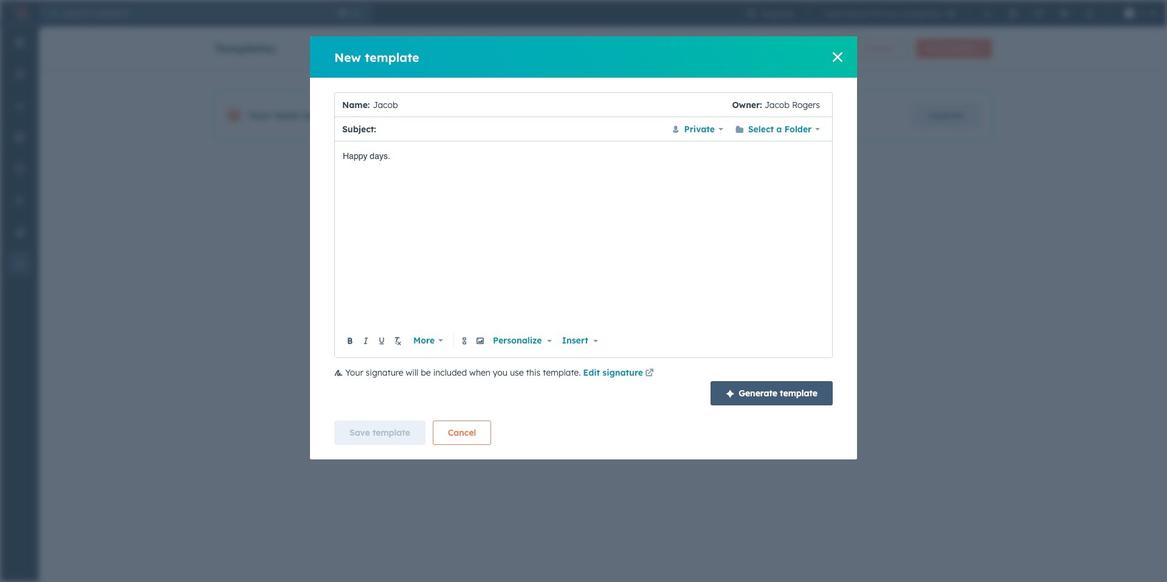 Task type: locate. For each thing, give the bounding box(es) containing it.
banner
[[214, 35, 992, 58]]

help image
[[1034, 9, 1044, 18]]

None text field
[[370, 93, 732, 117], [379, 122, 663, 136], [343, 149, 825, 331], [370, 93, 732, 117], [379, 122, 663, 136], [343, 149, 825, 331]]

settings image
[[1060, 9, 1070, 18]]

Search HubSpot search field
[[58, 4, 334, 23]]

menu
[[738, 0, 1160, 27], [0, 27, 39, 553]]

dialog
[[310, 36, 857, 460]]

jacob rogers image
[[1125, 9, 1135, 18]]

close image
[[833, 52, 843, 62]]

menu item
[[1080, 0, 1100, 27]]



Task type: describe. For each thing, give the bounding box(es) containing it.
link opens in a new window image
[[645, 367, 654, 382]]

0 horizontal spatial menu
[[0, 27, 39, 553]]

marketplaces image
[[1009, 9, 1018, 18]]

1 horizontal spatial menu
[[738, 0, 1160, 27]]

link opens in a new window image
[[645, 370, 654, 379]]



Task type: vqa. For each thing, say whether or not it's contained in the screenshot.
menu to the left
yes



